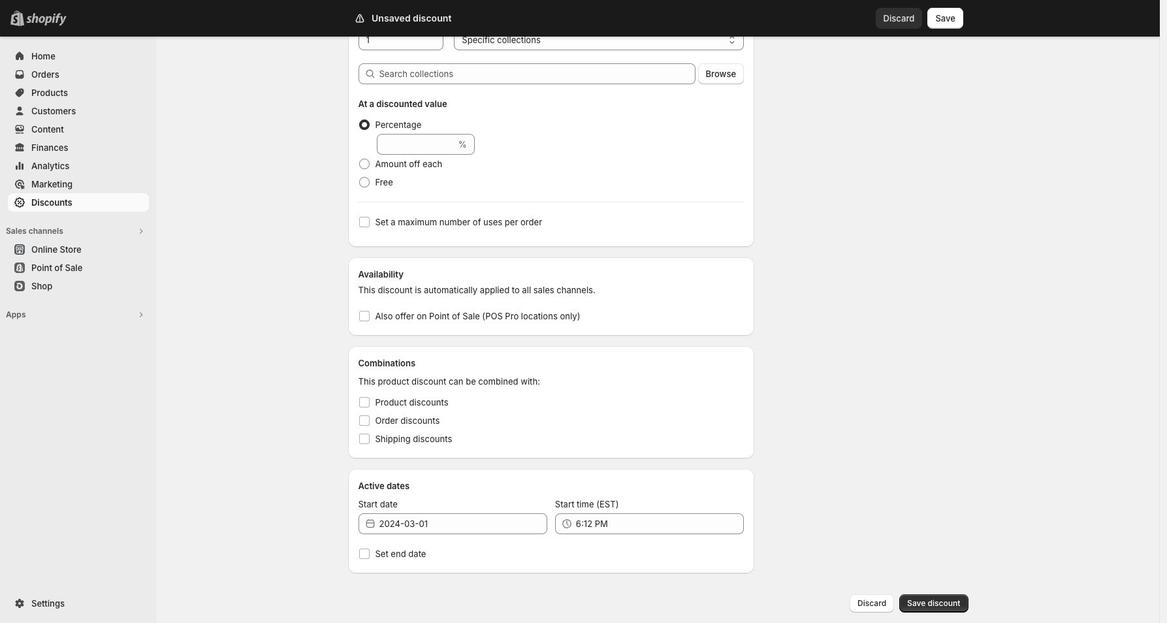 Task type: describe. For each thing, give the bounding box(es) containing it.
shopify image
[[26, 13, 67, 26]]

Enter time text field
[[576, 513, 744, 534]]



Task type: locate. For each thing, give the bounding box(es) containing it.
Search collections text field
[[379, 63, 695, 84]]

YYYY-MM-DD text field
[[379, 513, 547, 534]]

None text field
[[358, 29, 444, 50], [377, 134, 456, 155], [358, 29, 444, 50], [377, 134, 456, 155]]



